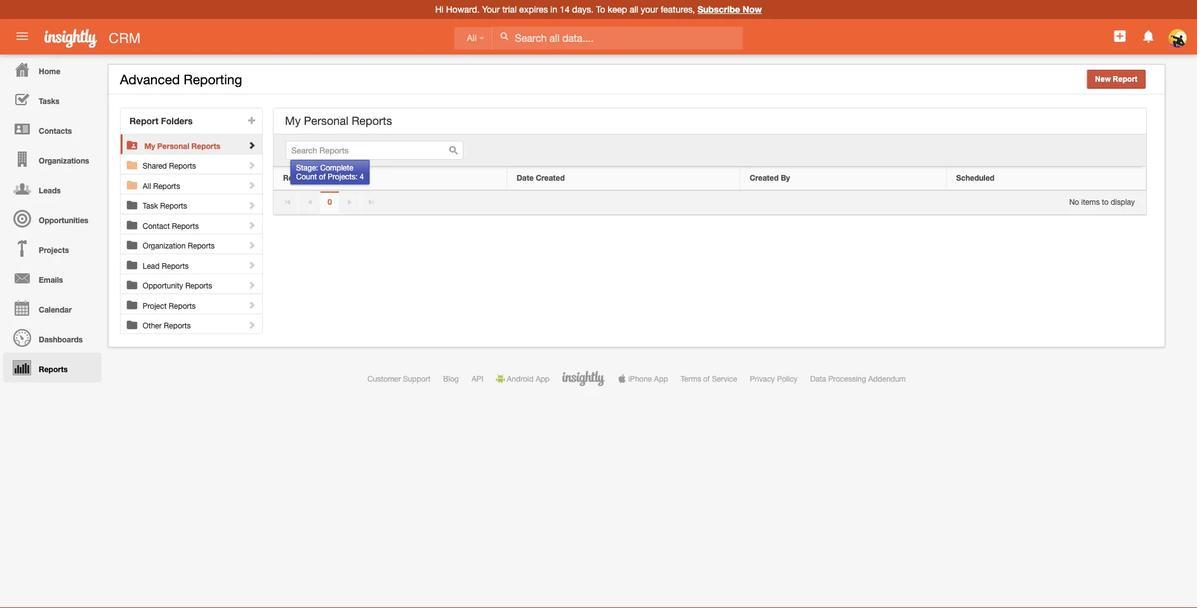 Task type: locate. For each thing, give the bounding box(es) containing it.
privacy
[[750, 375, 775, 383]]

chevron right image
[[247, 181, 256, 190], [247, 201, 256, 210], [247, 241, 256, 250], [247, 281, 256, 290], [247, 301, 256, 310]]

0 vertical spatial personal
[[304, 114, 349, 127]]

notifications image
[[1141, 29, 1157, 44]]

my right plus image
[[285, 114, 301, 127]]

0 vertical spatial of
[[319, 172, 326, 181]]

1 chevron right image from the top
[[247, 141, 256, 150]]

blog link
[[443, 375, 459, 383]]

1 app from the left
[[536, 375, 550, 383]]

3 chevron right image from the top
[[247, 241, 256, 250]]

created right 'date'
[[536, 173, 565, 182]]

row
[[274, 167, 1147, 190]]

by
[[781, 173, 790, 182]]

privacy policy
[[750, 375, 798, 383]]

app right android
[[536, 375, 550, 383]]

1 horizontal spatial of
[[703, 375, 710, 383]]

4 chevron right image from the top
[[247, 281, 256, 290]]

customer support
[[368, 375, 431, 383]]

of right count
[[319, 172, 326, 181]]

reports
[[352, 114, 392, 127], [192, 142, 220, 150], [169, 162, 196, 170], [153, 182, 180, 190], [160, 202, 187, 210], [172, 222, 199, 230], [188, 242, 215, 250], [162, 262, 189, 270], [185, 282, 212, 290], [169, 302, 196, 310], [164, 322, 191, 330], [39, 365, 68, 374]]

reports down project reports
[[164, 322, 191, 330]]

0 horizontal spatial report
[[130, 116, 158, 126]]

2 chevron right image from the top
[[247, 201, 256, 210]]

0 horizontal spatial of
[[319, 172, 326, 181]]

shared
[[143, 162, 167, 170]]

0 vertical spatial my
[[285, 114, 301, 127]]

organization reports
[[143, 242, 215, 250]]

app
[[536, 375, 550, 383], [654, 375, 668, 383]]

project reports link
[[143, 295, 257, 310]]

chevron right image inside the shared reports link
[[247, 161, 256, 170]]

0 horizontal spatial created
[[536, 173, 565, 182]]

reports up 'organization reports'
[[172, 222, 199, 230]]

your
[[482, 4, 500, 15]]

chevron right image inside opportunity reports link
[[247, 281, 256, 290]]

contacts link
[[3, 114, 102, 144]]

1 horizontal spatial created
[[750, 173, 779, 182]]

my up shared
[[144, 142, 155, 150]]

1 vertical spatial personal
[[157, 142, 189, 150]]

advanced reporting
[[120, 72, 242, 87]]

chevron right image inside task reports "link"
[[247, 201, 256, 210]]

policy
[[777, 375, 798, 383]]

1 vertical spatial report
[[130, 116, 158, 126]]

chevron right image up contact reports link
[[247, 201, 256, 210]]

personal up complete
[[304, 114, 349, 127]]

report right 'new'
[[1113, 75, 1138, 83]]

chevron right image up lead reports link
[[247, 241, 256, 250]]

created
[[536, 173, 565, 182], [750, 173, 779, 182]]

4 chevron right image from the top
[[247, 261, 256, 270]]

terms
[[681, 375, 701, 383]]

chevron right image up task reports "link"
[[247, 181, 256, 190]]

emails link
[[3, 263, 102, 293]]

to
[[596, 4, 605, 15]]

1 horizontal spatial app
[[654, 375, 668, 383]]

navigation containing home
[[0, 55, 102, 383]]

0 vertical spatial all
[[467, 33, 477, 43]]

reports inside "link"
[[160, 202, 187, 210]]

reports down dashboards on the left bottom
[[39, 365, 68, 374]]

personal
[[304, 114, 349, 127], [157, 142, 189, 150]]

report folders
[[130, 116, 193, 126]]

1 vertical spatial my
[[144, 142, 155, 150]]

hi howard. your trial expires in 14 days. to keep all your features, subscribe now
[[435, 4, 762, 15]]

2 vertical spatial report
[[283, 173, 308, 182]]

complete
[[320, 163, 353, 172]]

iphone app
[[629, 375, 668, 383]]

reports up "contact reports"
[[160, 202, 187, 210]]

my
[[285, 114, 301, 127], [144, 142, 155, 150]]

chevron right image for lead reports
[[247, 261, 256, 270]]

report down stage: on the left top of page
[[283, 173, 308, 182]]

service
[[712, 375, 737, 383]]

0 horizontal spatial my
[[144, 142, 155, 150]]

android app link
[[496, 375, 550, 383]]

chevron right image for my personal reports
[[247, 141, 256, 150]]

0 vertical spatial report
[[1113, 75, 1138, 83]]

scheduled link
[[957, 173, 1137, 183]]

1 horizontal spatial my personal reports
[[285, 114, 392, 127]]

plus image
[[248, 116, 257, 125]]

report
[[1113, 75, 1138, 83], [130, 116, 158, 126], [283, 173, 308, 182]]

now
[[743, 4, 762, 15]]

reports down opportunity reports
[[169, 302, 196, 310]]

chevron right image for all reports
[[247, 181, 256, 190]]

opportunity reports
[[143, 282, 212, 290]]

reports up task reports
[[153, 182, 180, 190]]

chevron right image inside other reports link
[[247, 321, 256, 330]]

personal up shared reports
[[157, 142, 189, 150]]

my personal reports link
[[144, 135, 258, 150]]

opportunities
[[39, 216, 88, 225]]

reports up all reports link
[[169, 162, 196, 170]]

scheduled
[[957, 173, 995, 182]]

projects link
[[3, 234, 102, 263]]

count
[[296, 172, 317, 181]]

1 horizontal spatial report
[[283, 173, 308, 182]]

all down howard.
[[467, 33, 477, 43]]

2 created from the left
[[750, 173, 779, 182]]

task reports link
[[143, 195, 257, 210]]

2 app from the left
[[654, 375, 668, 383]]

chevron right image inside the organization reports link
[[247, 241, 256, 250]]

grid containing report name
[[274, 167, 1147, 190]]

created by link
[[750, 173, 937, 183]]

chevron right image inside all reports link
[[247, 181, 256, 190]]

all
[[467, 33, 477, 43], [143, 182, 151, 190]]

all for all reports
[[143, 182, 151, 190]]

0 horizontal spatial app
[[536, 375, 550, 383]]

3 chevron right image from the top
[[247, 221, 256, 230]]

my personal reports up "search reports" 'text box'
[[285, 114, 392, 127]]

0 button
[[321, 192, 339, 216]]

reports inside navigation
[[39, 365, 68, 374]]

1 horizontal spatial my
[[285, 114, 301, 127]]

2 chevron right image from the top
[[247, 161, 256, 170]]

my personal reports
[[285, 114, 392, 127], [144, 142, 220, 150]]

1 vertical spatial of
[[703, 375, 710, 383]]

report left folders on the top of page
[[130, 116, 158, 126]]

chevron right image for organization reports
[[247, 241, 256, 250]]

navigation
[[0, 55, 102, 383]]

chevron right image for opportunity reports
[[247, 281, 256, 290]]

features,
[[661, 4, 695, 15]]

2 horizontal spatial report
[[1113, 75, 1138, 83]]

support
[[403, 375, 431, 383]]

my personal reports up shared reports
[[144, 142, 220, 150]]

5 chevron right image from the top
[[247, 321, 256, 330]]

0 horizontal spatial all
[[143, 182, 151, 190]]

new
[[1095, 75, 1111, 83]]

task reports
[[143, 202, 187, 210]]

data
[[811, 375, 827, 383]]

android
[[507, 375, 534, 383]]

created left by
[[750, 173, 779, 182]]

new report link
[[1087, 70, 1146, 89]]

1 vertical spatial all
[[143, 182, 151, 190]]

reporting
[[184, 72, 242, 87]]

report for report name
[[283, 173, 308, 182]]

tasks
[[39, 97, 60, 105]]

stage: complete count of projects: 4
[[296, 163, 364, 181]]

grid
[[274, 167, 1147, 190]]

no
[[1070, 197, 1080, 206]]

chevron right image
[[247, 141, 256, 150], [247, 161, 256, 170], [247, 221, 256, 230], [247, 261, 256, 270], [247, 321, 256, 330]]

reports up opportunity reports
[[162, 262, 189, 270]]

0
[[328, 198, 332, 207]]

iphone app link
[[618, 375, 668, 383]]

terms of service link
[[681, 375, 737, 383]]

reports up lead reports link
[[188, 242, 215, 250]]

of right the terms
[[703, 375, 710, 383]]

1 created from the left
[[536, 173, 565, 182]]

5 chevron right image from the top
[[247, 301, 256, 310]]

chevron right image inside my personal reports link
[[247, 141, 256, 150]]

1 horizontal spatial personal
[[304, 114, 349, 127]]

of inside stage: complete count of projects: 4
[[319, 172, 326, 181]]

reports up "search reports" 'text box'
[[352, 114, 392, 127]]

reports for lead reports
[[162, 262, 189, 270]]

all reports link
[[143, 175, 257, 190]]

home link
[[3, 55, 102, 84]]

created inside date created link
[[536, 173, 565, 182]]

0 vertical spatial my personal reports
[[285, 114, 392, 127]]

report inside "row"
[[283, 173, 308, 182]]

1 horizontal spatial all
[[467, 33, 477, 43]]

chevron right image up project reports link
[[247, 281, 256, 290]]

reports up project reports link
[[185, 282, 212, 290]]

app right iphone at the right of the page
[[654, 375, 668, 383]]

iphone
[[629, 375, 652, 383]]

chevron right image inside contact reports link
[[247, 221, 256, 230]]

0 horizontal spatial my personal reports
[[144, 142, 220, 150]]

chevron right image for task reports
[[247, 201, 256, 210]]

in
[[551, 4, 557, 15]]

chevron right image inside project reports link
[[247, 301, 256, 310]]

customer support link
[[368, 375, 431, 383]]

all up task
[[143, 182, 151, 190]]

chevron right image inside lead reports link
[[247, 261, 256, 270]]

addendum
[[869, 375, 906, 383]]

1 vertical spatial my personal reports
[[144, 142, 220, 150]]

chevron right image up other reports link
[[247, 301, 256, 310]]

1 chevron right image from the top
[[247, 181, 256, 190]]



Task type: describe. For each thing, give the bounding box(es) containing it.
organization
[[143, 242, 186, 250]]

android app
[[507, 375, 550, 383]]

to
[[1102, 197, 1109, 206]]

hi
[[435, 4, 444, 15]]

display
[[1111, 197, 1135, 206]]

opportunity
[[143, 282, 183, 290]]

report for report folders
[[130, 116, 158, 126]]

contact
[[143, 222, 170, 230]]

organization reports link
[[143, 235, 257, 250]]

date created
[[517, 173, 565, 182]]

report name link
[[283, 173, 497, 183]]

processing
[[829, 375, 866, 383]]

white image
[[500, 32, 509, 41]]

all link
[[454, 27, 493, 50]]

terms of service
[[681, 375, 737, 383]]

reports for all reports
[[153, 182, 180, 190]]

report name
[[283, 173, 331, 182]]

new report
[[1095, 75, 1138, 83]]

crm
[[109, 30, 141, 46]]

chevron right image for project reports
[[247, 301, 256, 310]]

date
[[517, 173, 534, 182]]

date created link
[[517, 173, 730, 183]]

folders
[[161, 116, 193, 126]]

dashboards link
[[3, 323, 102, 353]]

home
[[39, 67, 60, 76]]

project reports
[[143, 302, 196, 310]]

reports for other reports
[[164, 322, 191, 330]]

data processing addendum link
[[811, 375, 906, 383]]

api
[[472, 375, 484, 383]]

calendar link
[[3, 293, 102, 323]]

all
[[630, 4, 638, 15]]

reports link
[[3, 353, 102, 383]]

created inside created by link
[[750, 173, 779, 182]]

other reports link
[[143, 315, 257, 330]]

other reports
[[143, 322, 191, 330]]

app for iphone app
[[654, 375, 668, 383]]

opportunity reports link
[[143, 275, 257, 290]]

reports for task reports
[[160, 202, 187, 210]]

projects
[[39, 246, 69, 255]]

contact reports
[[143, 222, 199, 230]]

privacy policy link
[[750, 375, 798, 383]]

subscribe now link
[[698, 4, 762, 15]]

items
[[1082, 197, 1100, 206]]

Search all data.... text field
[[493, 27, 743, 49]]

dashboards
[[39, 335, 83, 344]]

no items to display
[[1070, 197, 1135, 206]]

stage:
[[296, 163, 318, 172]]

app for android app
[[536, 375, 550, 383]]

emails
[[39, 276, 63, 284]]

trial
[[502, 4, 517, 15]]

name
[[310, 173, 331, 182]]

14
[[560, 4, 570, 15]]

data processing addendum
[[811, 375, 906, 383]]

contact reports link
[[143, 215, 257, 230]]

reports for shared reports
[[169, 162, 196, 170]]

other
[[143, 322, 162, 330]]

howard.
[[446, 4, 480, 15]]

0 horizontal spatial personal
[[157, 142, 189, 150]]

lead
[[143, 262, 160, 270]]

days.
[[572, 4, 594, 15]]

lead reports
[[143, 262, 189, 270]]

expires
[[519, 4, 548, 15]]

reports for opportunity reports
[[185, 282, 212, 290]]

shared reports link
[[143, 155, 257, 170]]

tasks link
[[3, 84, 102, 114]]

shared reports
[[143, 162, 196, 170]]

organizations link
[[3, 144, 102, 174]]

reports for organization reports
[[188, 242, 215, 250]]

subscribe
[[698, 4, 740, 15]]

all for all
[[467, 33, 477, 43]]

created by
[[750, 173, 790, 182]]

lead reports link
[[143, 255, 257, 270]]

chevron right image for other reports
[[247, 321, 256, 330]]

chevron right image for contact reports
[[247, 221, 256, 230]]

keep
[[608, 4, 627, 15]]

calendar
[[39, 305, 72, 314]]

opportunities link
[[3, 204, 102, 234]]

leads
[[39, 186, 61, 195]]

organizations
[[39, 156, 89, 165]]

contacts
[[39, 126, 72, 135]]

reports up the shared reports link
[[192, 142, 220, 150]]

row containing report name
[[274, 167, 1147, 190]]

project
[[143, 302, 167, 310]]

api link
[[472, 375, 484, 383]]

all reports
[[143, 182, 180, 190]]

customer
[[368, 375, 401, 383]]

leads link
[[3, 174, 102, 204]]

your
[[641, 4, 658, 15]]

Search Reports text field
[[286, 141, 463, 160]]

advanced
[[120, 72, 180, 87]]

reports for contact reports
[[172, 222, 199, 230]]

chevron right image for shared reports
[[247, 161, 256, 170]]

reports for project reports
[[169, 302, 196, 310]]



Task type: vqa. For each thing, say whether or not it's contained in the screenshot.
Report to the left
yes



